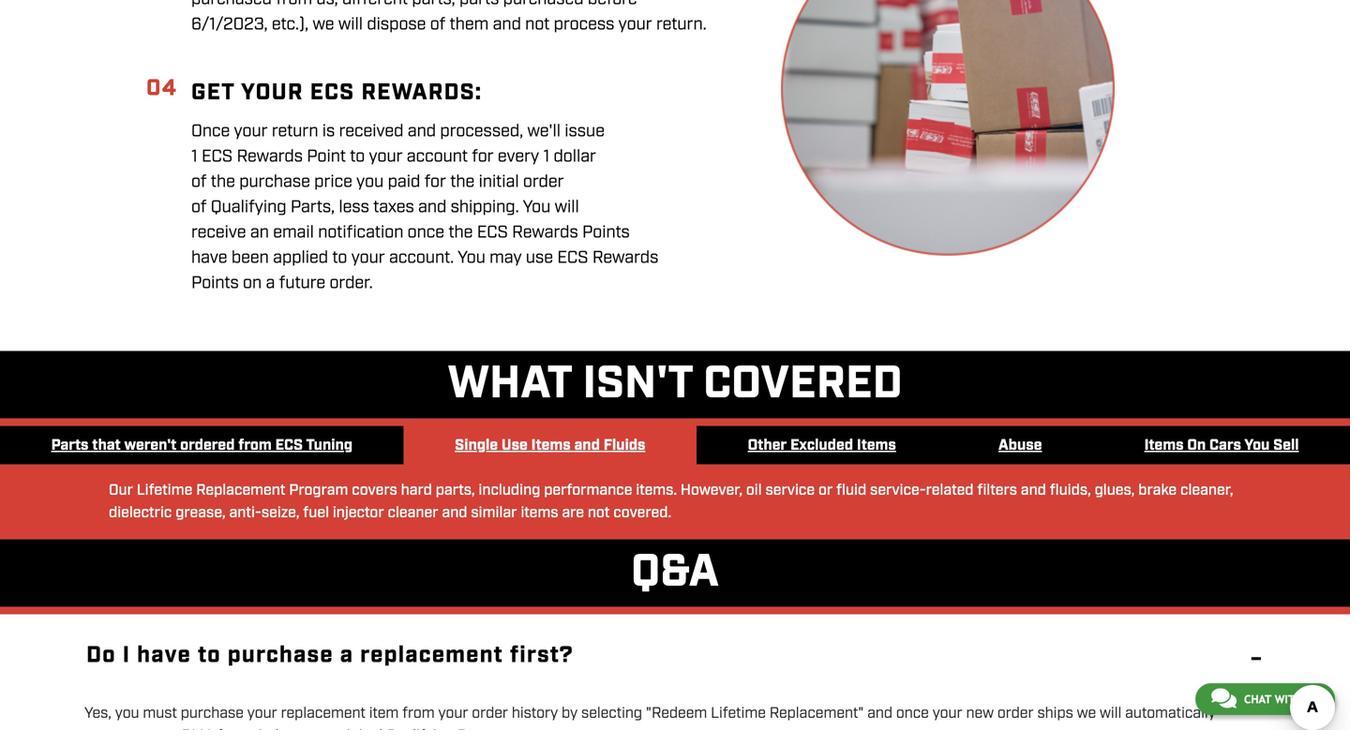 Task type: describe. For each thing, give the bounding box(es) containing it.
lifetime replacement image
[[781, 0, 1115, 256]]

other
[[748, 436, 787, 456]]

replacement"
[[770, 704, 864, 724]]

processed,
[[440, 120, 524, 142]]

tab list containing parts that weren't ordered from ecs tuning
[[0, 426, 1351, 466]]

new
[[967, 704, 994, 724]]

excluded
[[791, 436, 854, 456]]

purchase inside yes, you must purchase your replacement item from your order history by selecting "redeem lifetime replacement" and once your new order ships we will automatically generate your rma form tied to your original qualifying parts.
[[181, 704, 244, 724]]

first?
[[510, 641, 574, 671]]

original
[[333, 727, 383, 731]]

0 horizontal spatial we
[[313, 14, 334, 36]]

to up rma at left
[[198, 641, 221, 671]]

form
[[217, 727, 250, 731]]

1 horizontal spatial a
[[340, 641, 354, 671]]

the up receive
[[211, 171, 235, 193]]

purchase inside once your return is received and processed, we'll issue 1 ecs rewards point to your account for every 1 dollar of the purchase price you paid for the initial order of qualifying parts, less taxes and shipping. you will receive an email notification once the ecs rewards points have been applied to your account. you may use ecs rewards points on a future order.
[[239, 171, 310, 193]]

we'll
[[528, 120, 561, 142]]

covers
[[352, 481, 398, 501]]

an
[[250, 222, 269, 244]]

yes,
[[84, 704, 111, 724]]

0 horizontal spatial order
[[472, 704, 508, 724]]

email
[[273, 222, 314, 244]]

point
[[307, 146, 346, 168]]

0 horizontal spatial not
[[525, 14, 550, 36]]

history
[[512, 704, 558, 724]]

parts that weren't ordered from ecs tuning button
[[0, 426, 404, 466]]

0 vertical spatial will
[[338, 14, 363, 36]]

tied
[[253, 727, 279, 731]]

your left original
[[299, 727, 329, 731]]

taxes
[[373, 196, 414, 218]]

service
[[766, 481, 815, 501]]

1 horizontal spatial points
[[582, 222, 630, 244]]

applied
[[273, 247, 328, 269]]

rma
[[182, 727, 214, 731]]

chat
[[1245, 693, 1272, 706]]

single use items and fluids button
[[404, 426, 697, 466]]

selecting
[[581, 704, 643, 724]]

1 vertical spatial points
[[191, 272, 239, 294]]

0 vertical spatial for
[[472, 146, 494, 168]]

use
[[502, 436, 528, 456]]

our
[[109, 481, 133, 501]]

once inside once your return is received and processed, we'll issue 1 ecs rewards point to your account for every 1 dollar of the purchase price you paid for the initial order of qualifying parts, less taxes and shipping. you will receive an email notification once the ecs rewards points have been applied to your account. you may use ecs rewards points on a future order.
[[408, 222, 445, 244]]

ships
[[1038, 704, 1074, 724]]

dispose
[[367, 14, 426, 36]]

0 vertical spatial you
[[523, 196, 551, 218]]

to down received
[[350, 146, 365, 168]]

parts,
[[436, 481, 475, 501]]

ordered
[[180, 436, 235, 456]]

parts,
[[291, 196, 335, 218]]

lifetime inside yes, you must purchase your replacement item from your order history by selecting "redeem lifetime replacement" and once your new order ships we will automatically generate your rma form tied to your original qualifying parts.
[[711, 704, 766, 724]]

ecs down the once
[[202, 146, 233, 168]]

price
[[314, 171, 353, 193]]

your
[[241, 78, 304, 108]]

use
[[526, 247, 553, 269]]

return.
[[657, 14, 707, 36]]

or
[[819, 481, 833, 501]]

single use items and fluids tab panel
[[109, 480, 1242, 525]]

lifetime inside our lifetime replacement program covers hard parts, including performance items.  however, oil service or fluid service-related filters and fluids, glues, brake cleaner, dielectric grease, anti-seize, fuel injector cleaner and similar items are not covered.
[[137, 481, 193, 501]]

0 vertical spatial replacement
[[360, 641, 504, 671]]

your left return. on the top
[[619, 14, 652, 36]]

items on cars you sell button
[[1094, 426, 1351, 466]]

get
[[191, 78, 235, 108]]

your down must
[[148, 727, 178, 731]]

items for excluded
[[857, 436, 897, 456]]

anti-
[[229, 504, 262, 523]]

issue
[[565, 120, 605, 142]]

service-
[[870, 481, 926, 501]]

2 horizontal spatial rewards
[[593, 247, 659, 269]]

items
[[521, 504, 559, 523]]

account.
[[389, 247, 454, 269]]

been
[[232, 247, 269, 269]]

single
[[455, 436, 498, 456]]

fluids,
[[1050, 481, 1092, 501]]

them
[[450, 14, 489, 36]]

0 horizontal spatial have
[[137, 641, 191, 671]]

1 vertical spatial purchase
[[228, 641, 334, 671]]

1 1 from the left
[[191, 146, 198, 168]]

process
[[554, 14, 615, 36]]

will inside once your return is received and processed, we'll issue 1 ecs rewards point to your account for every 1 dollar of the purchase price you paid for the initial order of qualifying parts, less taxes and shipping. you will receive an email notification once the ecs rewards points have been applied to your account. you may use ecs rewards points on a future order.
[[555, 196, 579, 218]]

are
[[562, 504, 584, 523]]

parts
[[51, 436, 89, 456]]

dielectric
[[109, 504, 172, 523]]

2 horizontal spatial order
[[998, 704, 1034, 724]]

the up shipping.
[[450, 171, 475, 193]]

fuel
[[303, 504, 329, 523]]

abuse button
[[948, 426, 1094, 466]]

get your ecs rewards:
[[191, 78, 482, 108]]

cleaner
[[388, 504, 439, 523]]

must
[[143, 704, 177, 724]]

shipping.
[[451, 196, 519, 218]]

by
[[562, 704, 578, 724]]

and inside button
[[574, 436, 600, 456]]

your right the once
[[234, 120, 268, 142]]

our lifetime replacement program covers hard parts, including performance items.  however, oil service or fluid service-related filters and fluids, glues, brake cleaner, dielectric grease, anti-seize, fuel injector cleaner and similar items are not covered.
[[109, 481, 1234, 523]]

account
[[407, 146, 468, 168]]

6/1/2023, etc.), we will dispose of them and not process your return.
[[191, 14, 707, 36]]

grease,
[[176, 504, 226, 523]]

you inside yes, you must purchase your replacement item from your order history by selecting "redeem lifetime replacement" and once your new order ships we will automatically generate your rma form tied to your original qualifying parts.
[[115, 704, 139, 724]]

replacement
[[196, 481, 286, 501]]

item
[[369, 704, 399, 724]]

you inside once your return is received and processed, we'll issue 1 ecs rewards point to your account for every 1 dollar of the purchase price you paid for the initial order of qualifying parts, less taxes and shipping. you will receive an email notification once the ecs rewards points have been applied to your account. you may use ecs rewards points on a future order.
[[357, 171, 384, 193]]

receive
[[191, 222, 246, 244]]

chat with us link
[[1196, 684, 1336, 716]]

sell
[[1274, 436, 1299, 456]]

other excluded items button
[[697, 426, 948, 466]]

order inside once your return is received and processed, we'll issue 1 ecs rewards point to your account for every 1 dollar of the purchase price you paid for the initial order of qualifying parts, less taxes and shipping. you will receive an email notification once the ecs rewards points have been applied to your account. you may use ecs rewards points on a future order.
[[523, 171, 564, 193]]

tuning
[[306, 436, 353, 456]]

with
[[1275, 693, 1303, 706]]

your left new
[[933, 704, 963, 724]]

0 horizontal spatial for
[[425, 171, 446, 193]]

once inside yes, you must purchase your replacement item from your order history by selecting "redeem lifetime replacement" and once your new order ships we will automatically generate your rma form tied to your original qualifying parts.
[[897, 704, 929, 724]]

related
[[926, 481, 974, 501]]

brake
[[1139, 481, 1177, 501]]



Task type: vqa. For each thing, say whether or not it's contained in the screenshot.
click on the left of page
no



Task type: locate. For each thing, give the bounding box(es) containing it.
1 horizontal spatial you
[[357, 171, 384, 193]]

2 1 from the left
[[543, 146, 550, 168]]

however,
[[681, 481, 743, 501]]

similar
[[471, 504, 517, 523]]

will down dollar
[[555, 196, 579, 218]]

1 horizontal spatial qualifying
[[386, 727, 454, 731]]

1 vertical spatial we
[[1077, 704, 1097, 724]]

1 vertical spatial replacement
[[281, 704, 366, 724]]

items up service-
[[857, 436, 897, 456]]

we right etc.),
[[313, 14, 334, 36]]

we right ships
[[1077, 704, 1097, 724]]

2 vertical spatial purchase
[[181, 704, 244, 724]]

have right i on the left bottom
[[137, 641, 191, 671]]

once
[[191, 120, 230, 142]]

program
[[289, 481, 348, 501]]

and inside yes, you must purchase your replacement item from your order history by selecting "redeem lifetime replacement" and once your new order ships we will automatically generate your rma form tied to your original qualifying parts.
[[868, 704, 893, 724]]

will inside yes, you must purchase your replacement item from your order history by selecting "redeem lifetime replacement" and once your new order ships we will automatically generate your rma form tied to your original qualifying parts.
[[1100, 704, 1122, 724]]

04
[[146, 73, 177, 103]]

your up tied
[[247, 704, 277, 724]]

2 vertical spatial you
[[1245, 436, 1270, 456]]

and down the "parts,"
[[442, 504, 468, 523]]

have inside once your return is received and processed, we'll issue 1 ecs rewards point to your account for every 1 dollar of the purchase price you paid for the initial order of qualifying parts, less taxes and shipping. you will receive an email notification once the ecs rewards points have been applied to your account. you may use ecs rewards points on a future order.
[[191, 247, 227, 269]]

1 vertical spatial rewards
[[512, 222, 578, 244]]

0 horizontal spatial will
[[338, 14, 363, 36]]

replacement
[[360, 641, 504, 671], [281, 704, 366, 724]]

other excluded items
[[748, 436, 897, 456]]

not inside our lifetime replacement program covers hard parts, including performance items.  however, oil service or fluid service-related filters and fluids, glues, brake cleaner, dielectric grease, anti-seize, fuel injector cleaner and similar items are not covered.
[[588, 504, 610, 523]]

0 vertical spatial of
[[430, 14, 446, 36]]

rewards:
[[361, 78, 482, 108]]

and left fluids
[[574, 436, 600, 456]]

once left new
[[897, 704, 929, 724]]

0 vertical spatial purchase
[[239, 171, 310, 193]]

and right replacement"
[[868, 704, 893, 724]]

2 vertical spatial of
[[191, 196, 207, 218]]

etc.),
[[272, 14, 309, 36]]

points down dollar
[[582, 222, 630, 244]]

items inside "button"
[[857, 436, 897, 456]]

future
[[279, 272, 326, 294]]

rewards right use
[[593, 247, 659, 269]]

less
[[339, 196, 369, 218]]

3 items from the left
[[1145, 436, 1184, 456]]

a inside once your return is received and processed, we'll issue 1 ecs rewards point to your account for every 1 dollar of the purchase price you paid for the initial order of qualifying parts, less taxes and shipping. you will receive an email notification once the ecs rewards points have been applied to your account. you may use ecs rewards points on a future order.
[[266, 272, 275, 294]]

1 horizontal spatial lifetime
[[711, 704, 766, 724]]

will right ships
[[1100, 704, 1122, 724]]

replacement inside yes, you must purchase your replacement item from your order history by selecting "redeem lifetime replacement" and once your new order ships we will automatically generate your rma form tied to your original qualifying parts.
[[281, 704, 366, 724]]

we
[[313, 14, 334, 36], [1077, 704, 1097, 724]]

of
[[430, 14, 446, 36], [191, 171, 207, 193], [191, 196, 207, 218]]

from inside yes, you must purchase your replacement item from your order history by selecting "redeem lifetime replacement" and once your new order ships we will automatically generate your rma form tied to your original qualifying parts.
[[402, 704, 435, 724]]

1 vertical spatial once
[[897, 704, 929, 724]]

to up the order.
[[332, 247, 347, 269]]

qualifying up the an at the left top of page
[[211, 196, 287, 218]]

1 down we'll
[[543, 146, 550, 168]]

from right item
[[402, 704, 435, 724]]

0 horizontal spatial once
[[408, 222, 445, 244]]

6/1/2023,
[[191, 14, 268, 36]]

the
[[211, 171, 235, 193], [450, 171, 475, 193], [449, 222, 473, 244]]

1 vertical spatial not
[[588, 504, 610, 523]]

purchase up parts,
[[239, 171, 310, 193]]

lifetime right "redeem
[[711, 704, 766, 724]]

1 horizontal spatial rewards
[[512, 222, 578, 244]]

items inside button
[[532, 436, 571, 456]]

0 horizontal spatial items
[[532, 436, 571, 456]]

0 vertical spatial rewards
[[237, 146, 303, 168]]

for down processed,
[[472, 146, 494, 168]]

0 vertical spatial a
[[266, 272, 275, 294]]

order up parts.
[[472, 704, 508, 724]]

items left on
[[1145, 436, 1184, 456]]

tab list
[[0, 426, 1351, 466]]

qualifying inside yes, you must purchase your replacement item from your order history by selecting "redeem lifetime replacement" and once your new order ships we will automatically generate your rma form tied to your original qualifying parts.
[[386, 727, 454, 731]]

0 vertical spatial qualifying
[[211, 196, 287, 218]]

a right on
[[266, 272, 275, 294]]

and right 'filters'
[[1021, 481, 1047, 501]]

once up account.
[[408, 222, 445, 244]]

0 vertical spatial lifetime
[[137, 481, 193, 501]]

0 horizontal spatial from
[[238, 436, 272, 456]]

2 items from the left
[[857, 436, 897, 456]]

1 horizontal spatial we
[[1077, 704, 1097, 724]]

to right tied
[[282, 727, 296, 731]]

0 horizontal spatial you
[[458, 247, 486, 269]]

for down account
[[425, 171, 446, 193]]

0 horizontal spatial a
[[266, 272, 275, 294]]

the down shipping.
[[449, 222, 473, 244]]

notification
[[318, 222, 404, 244]]

not
[[525, 14, 550, 36], [588, 504, 610, 523]]

replacement up original
[[281, 704, 366, 724]]

glues,
[[1095, 481, 1135, 501]]

purchase up tied
[[228, 641, 334, 671]]

do
[[86, 641, 116, 671]]

on
[[1188, 436, 1206, 456]]

0 horizontal spatial qualifying
[[211, 196, 287, 218]]

purchase up rma at left
[[181, 704, 244, 724]]

qualifying
[[211, 196, 287, 218], [386, 727, 454, 731]]

isn't
[[583, 355, 693, 415]]

have
[[191, 247, 227, 269], [137, 641, 191, 671]]

qualifying inside once your return is received and processed, we'll issue 1 ecs rewards point to your account for every 1 dollar of the purchase price you paid for the initial order of qualifying parts, less taxes and shipping. you will receive an email notification once the ecs rewards points have been applied to your account. you may use ecs rewards points on a future order.
[[211, 196, 287, 218]]

1 items from the left
[[532, 436, 571, 456]]

0 horizontal spatial 1
[[191, 146, 198, 168]]

you left may
[[458, 247, 486, 269]]

hard
[[401, 481, 432, 501]]

of up receive
[[191, 196, 207, 218]]

covered
[[704, 355, 903, 415]]

a up original
[[340, 641, 354, 671]]

not down performance
[[588, 504, 610, 523]]

items inside button
[[1145, 436, 1184, 456]]

and
[[493, 14, 521, 36], [408, 120, 436, 142], [418, 196, 447, 218], [574, 436, 600, 456], [1021, 481, 1047, 501], [442, 504, 468, 523], [868, 704, 893, 724]]

us
[[1306, 693, 1320, 706]]

lifetime
[[137, 481, 193, 501], [711, 704, 766, 724]]

i
[[123, 641, 131, 671]]

0 horizontal spatial lifetime
[[137, 481, 193, 501]]

paid
[[388, 171, 420, 193]]

1 vertical spatial a
[[340, 641, 354, 671]]

dollar
[[554, 146, 597, 168]]

you up generate
[[115, 704, 139, 724]]

rewards
[[237, 146, 303, 168], [512, 222, 578, 244], [593, 247, 659, 269]]

0 vertical spatial you
[[357, 171, 384, 193]]

items for use
[[532, 436, 571, 456]]

lifetime up dielectric
[[137, 481, 193, 501]]

2 vertical spatial rewards
[[593, 247, 659, 269]]

order right new
[[998, 704, 1034, 724]]

2 vertical spatial will
[[1100, 704, 1122, 724]]

of down the once
[[191, 171, 207, 193]]

0 vertical spatial not
[[525, 14, 550, 36]]

automatically
[[1126, 704, 1216, 724]]

1 horizontal spatial order
[[523, 171, 564, 193]]

1 vertical spatial will
[[555, 196, 579, 218]]

replacement up item
[[360, 641, 504, 671]]

ecs down shipping.
[[477, 222, 508, 244]]

q&a
[[631, 544, 719, 603]]

ecs up is
[[310, 78, 355, 108]]

not left process
[[525, 14, 550, 36]]

covered.
[[614, 504, 672, 523]]

"redeem
[[646, 704, 707, 724]]

yes, you must purchase your replacement item from your order history by selecting "redeem lifetime replacement" and once your new order ships we will automatically generate your rma form tied to your original qualifying parts.
[[84, 704, 1216, 731]]

your down received
[[369, 146, 403, 168]]

from inside button
[[238, 436, 272, 456]]

0 vertical spatial from
[[238, 436, 272, 456]]

performance
[[544, 481, 633, 501]]

return
[[272, 120, 318, 142]]

comments image
[[1212, 688, 1237, 710]]

fluid
[[837, 481, 867, 501]]

items right use on the left of the page
[[532, 436, 571, 456]]

1 horizontal spatial 1
[[543, 146, 550, 168]]

what isn't covered
[[448, 355, 903, 415]]

cars
[[1210, 436, 1242, 456]]

2 horizontal spatial you
[[1245, 436, 1270, 456]]

have down receive
[[191, 247, 227, 269]]

parts that weren't ordered from ecs tuning
[[51, 436, 353, 456]]

oil
[[746, 481, 762, 501]]

1 vertical spatial for
[[425, 171, 446, 193]]

seize,
[[262, 504, 300, 523]]

ecs inside button
[[275, 436, 303, 456]]

chat with us
[[1245, 693, 1320, 706]]

we inside yes, you must purchase your replacement item from your order history by selecting "redeem lifetime replacement" and once your new order ships we will automatically generate your rma form tied to your original qualifying parts.
[[1077, 704, 1097, 724]]

that
[[92, 436, 121, 456]]

2 horizontal spatial will
[[1100, 704, 1122, 724]]

ecs
[[310, 78, 355, 108], [202, 146, 233, 168], [477, 222, 508, 244], [557, 247, 589, 269], [275, 436, 303, 456]]

received
[[339, 120, 404, 142]]

will left the dispose
[[338, 14, 363, 36]]

your down notification
[[351, 247, 385, 269]]

1 horizontal spatial items
[[857, 436, 897, 456]]

ecs left tuning
[[275, 436, 303, 456]]

1 vertical spatial you
[[115, 704, 139, 724]]

1 horizontal spatial for
[[472, 146, 494, 168]]

0 vertical spatial points
[[582, 222, 630, 244]]

1 horizontal spatial from
[[402, 704, 435, 724]]

0 horizontal spatial rewards
[[237, 146, 303, 168]]

1 vertical spatial qualifying
[[386, 727, 454, 731]]

weren't
[[124, 436, 177, 456]]

for
[[472, 146, 494, 168], [425, 171, 446, 193]]

2 horizontal spatial items
[[1145, 436, 1184, 456]]

1 horizontal spatial once
[[897, 704, 929, 724]]

filters
[[978, 481, 1018, 501]]

you
[[523, 196, 551, 218], [458, 247, 486, 269], [1245, 436, 1270, 456]]

0 vertical spatial have
[[191, 247, 227, 269]]

rewards up use
[[512, 222, 578, 244]]

1 horizontal spatial you
[[523, 196, 551, 218]]

may
[[490, 247, 522, 269]]

you up use
[[523, 196, 551, 218]]

qualifying down item
[[386, 727, 454, 731]]

0 vertical spatial once
[[408, 222, 445, 244]]

points
[[582, 222, 630, 244], [191, 272, 239, 294]]

from up replacement on the left of the page
[[238, 436, 272, 456]]

1 vertical spatial of
[[191, 171, 207, 193]]

is
[[322, 120, 335, 142]]

you up less
[[357, 171, 384, 193]]

generate
[[84, 727, 145, 731]]

rewards down return
[[237, 146, 303, 168]]

items.
[[636, 481, 677, 501]]

ecs right use
[[557, 247, 589, 269]]

0 vertical spatial we
[[313, 14, 334, 36]]

1 horizontal spatial have
[[191, 247, 227, 269]]

1 vertical spatial have
[[137, 641, 191, 671]]

to
[[350, 146, 365, 168], [332, 247, 347, 269], [198, 641, 221, 671], [282, 727, 296, 731]]

and down paid at the left
[[418, 196, 447, 218]]

1 vertical spatial lifetime
[[711, 704, 766, 724]]

1 horizontal spatial will
[[555, 196, 579, 218]]

1 vertical spatial you
[[458, 247, 486, 269]]

every
[[498, 146, 539, 168]]

you inside button
[[1245, 436, 1270, 456]]

1 vertical spatial from
[[402, 704, 435, 724]]

on
[[243, 272, 262, 294]]

single use items and fluids
[[455, 436, 646, 456]]

points left on
[[191, 272, 239, 294]]

0 horizontal spatial you
[[115, 704, 139, 724]]

1 down the once
[[191, 146, 198, 168]]

once your return is received and processed, we'll issue 1 ecs rewards point to your account for every 1 dollar of the purchase price you paid for the initial order of qualifying parts, less taxes and shipping. you will receive an email notification once the ecs rewards points have been applied to your account. you may use ecs rewards points on a future order.
[[191, 120, 659, 294]]

to inside yes, you must purchase your replacement item from your order history by selecting "redeem lifetime replacement" and once your new order ships we will automatically generate your rma form tied to your original qualifying parts.
[[282, 727, 296, 731]]

your up parts.
[[438, 704, 468, 724]]

order
[[523, 171, 564, 193], [472, 704, 508, 724], [998, 704, 1034, 724]]

0 horizontal spatial points
[[191, 272, 239, 294]]

order.
[[330, 272, 373, 294]]

1 horizontal spatial not
[[588, 504, 610, 523]]

and up account
[[408, 120, 436, 142]]

you left sell
[[1245, 436, 1270, 456]]

and right them
[[493, 14, 521, 36]]

of left them
[[430, 14, 446, 36]]

order down 'every'
[[523, 171, 564, 193]]



